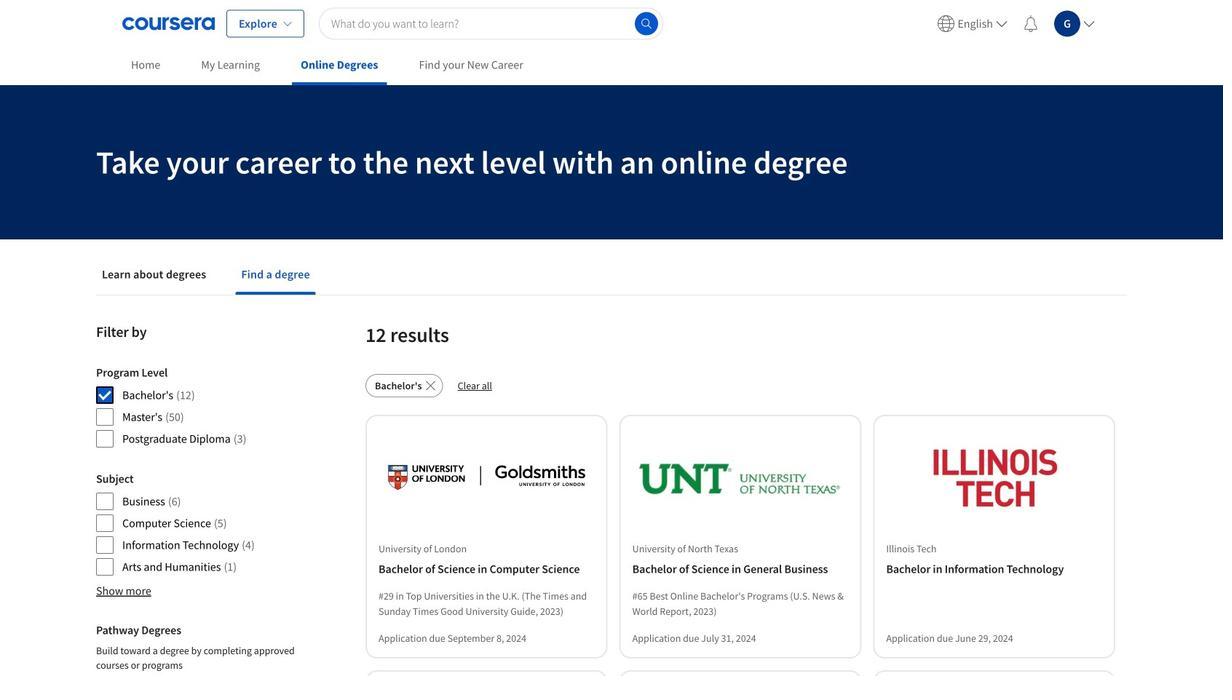 Task type: locate. For each thing, give the bounding box(es) containing it.
1 vertical spatial group
[[96, 472, 319, 577]]

menu
[[932, 0, 1102, 47]]

illinois tech logo image
[[893, 434, 1097, 525]]

None search field
[[319, 8, 664, 40]]

0 vertical spatial group
[[96, 366, 319, 449]]

2 vertical spatial group
[[96, 624, 319, 677]]

group
[[96, 366, 319, 449], [96, 472, 319, 577], [96, 624, 319, 677]]

tab list
[[96, 257, 1128, 295]]

coursera image
[[122, 12, 215, 35]]



Task type: describe. For each thing, give the bounding box(es) containing it.
university of london logo image
[[385, 434, 589, 525]]

What do you want to learn? text field
[[319, 8, 664, 40]]

1 group from the top
[[96, 366, 319, 449]]

university of north texas logo image
[[639, 434, 843, 525]]

2 group from the top
[[96, 472, 319, 577]]

3 group from the top
[[96, 624, 319, 677]]



Task type: vqa. For each thing, say whether or not it's contained in the screenshot.
'INSTRUCTOR: HEIDI BARKER'
no



